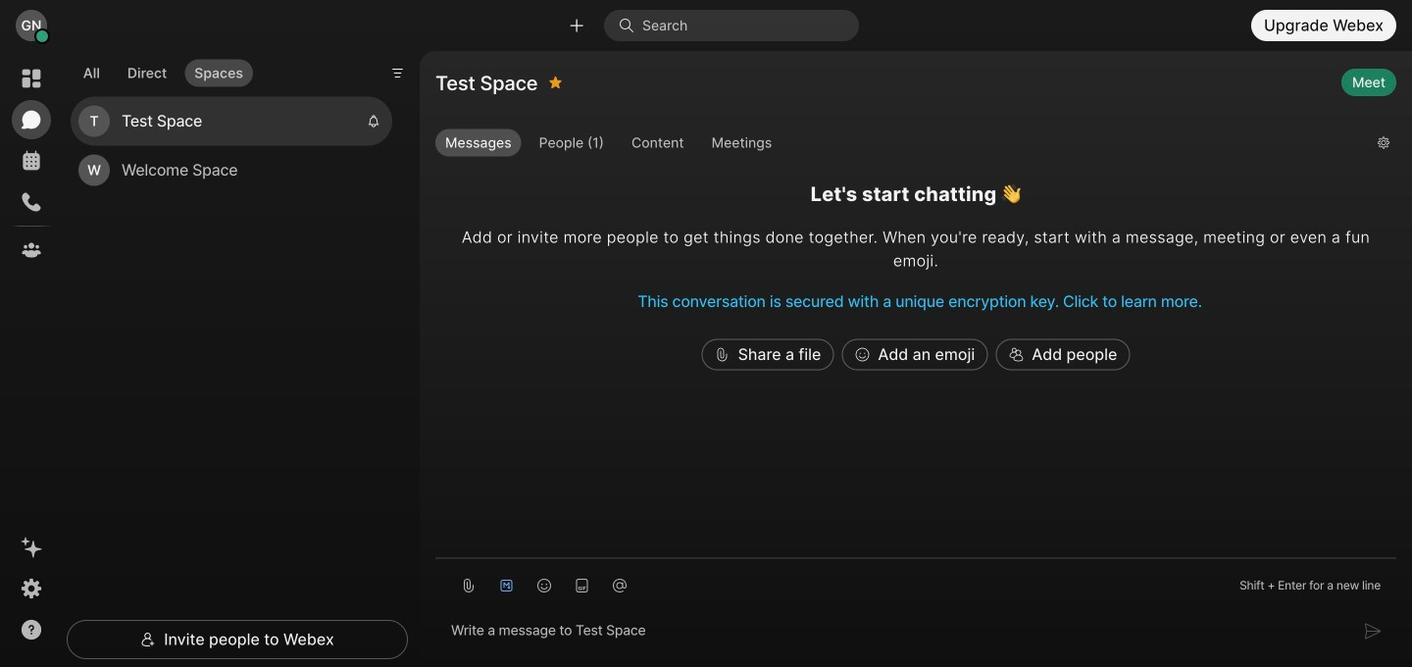 Task type: describe. For each thing, give the bounding box(es) containing it.
webex tab list
[[12, 59, 51, 270]]

test space, you will be notified of all new messages in this space list item
[[71, 97, 392, 146]]

you will be notified of all new messages in this space image
[[367, 114, 381, 128]]



Task type: locate. For each thing, give the bounding box(es) containing it.
message composer toolbar element
[[436, 559, 1397, 604]]

tab list
[[69, 47, 258, 93]]

welcome space list item
[[71, 146, 392, 195]]

navigation
[[0, 51, 63, 667]]

group
[[436, 129, 1363, 161]]



Task type: vqa. For each thing, say whether or not it's contained in the screenshot.
webex tab list
yes



